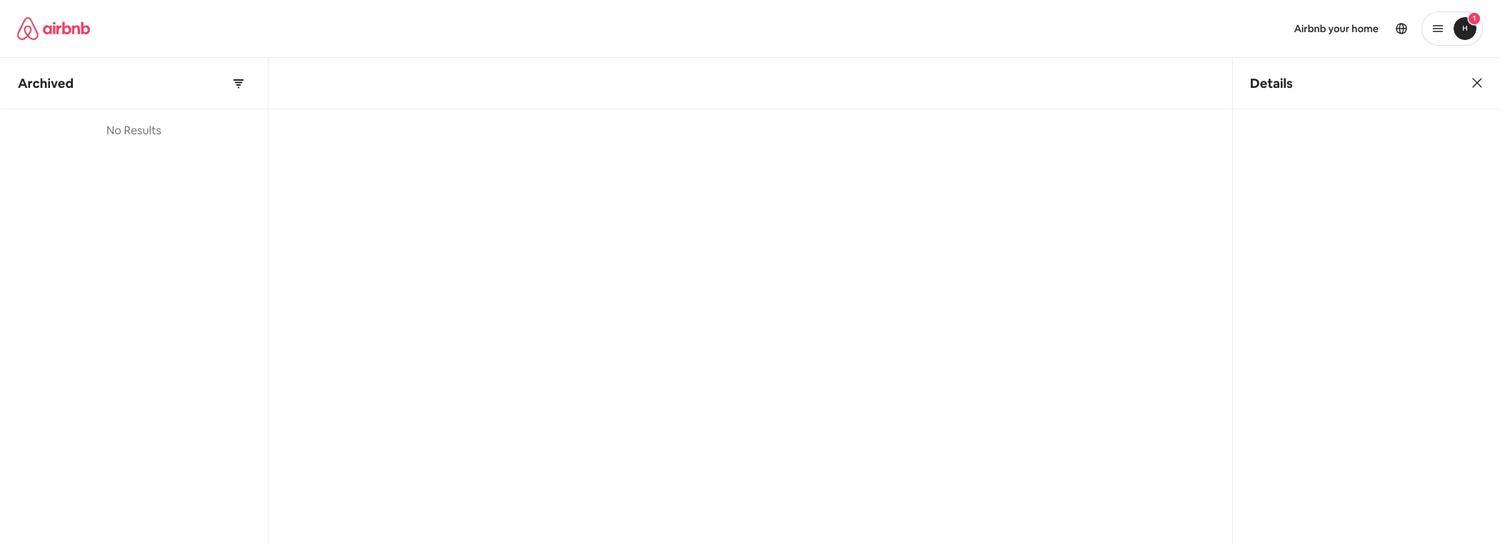 Task type: locate. For each thing, give the bounding box(es) containing it.
no
[[107, 123, 121, 138]]

airbnb
[[1295, 22, 1327, 35]]

details
[[1251, 75, 1293, 91]]

1 button
[[1422, 11, 1484, 46]]

your
[[1329, 22, 1350, 35]]



Task type: describe. For each thing, give the bounding box(es) containing it.
home
[[1352, 22, 1379, 35]]

1
[[1473, 14, 1477, 23]]

messaging page main contents element
[[0, 57, 1501, 545]]

profile element
[[767, 0, 1484, 57]]

airbnb your home link
[[1286, 14, 1388, 44]]

archived
[[18, 75, 74, 91]]

no results
[[107, 123, 161, 138]]

filter conversations. current filter: archived conversations image
[[233, 78, 244, 89]]

airbnb your home
[[1295, 22, 1379, 35]]

results
[[124, 123, 161, 138]]



Task type: vqa. For each thing, say whether or not it's contained in the screenshot.
Add listing image
no



